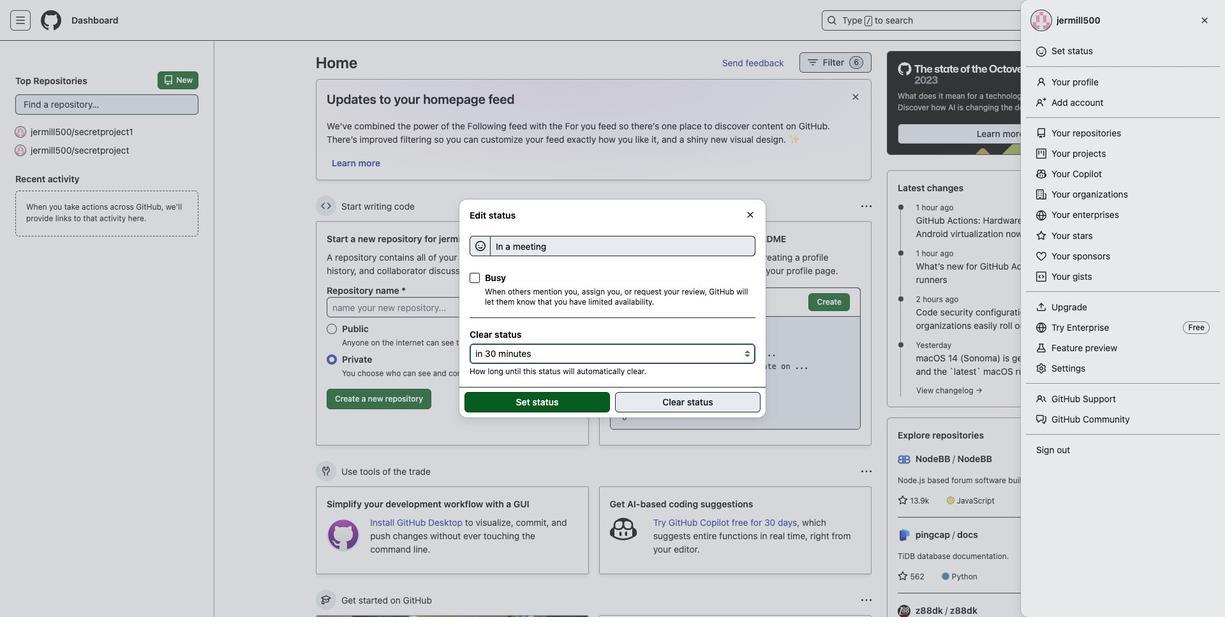 Task type: locate. For each thing, give the bounding box(es) containing it.
2 star image from the top
[[898, 572, 908, 582]]

0 vertical spatial dot fill image
[[896, 202, 906, 213]]

1 dot fill image from the top
[[896, 202, 906, 213]]

1 vertical spatial star image
[[898, 572, 908, 582]]

2 dot fill image from the top
[[896, 248, 906, 259]]

2 vertical spatial dot fill image
[[896, 340, 906, 350]]

1 vertical spatial dot fill image
[[896, 248, 906, 259]]

account element
[[0, 41, 214, 618]]

triangle down image
[[1085, 15, 1095, 26]]

0 vertical spatial star image
[[898, 496, 908, 506]]

homepage image
[[41, 10, 61, 31]]

plus image
[[1070, 15, 1080, 26]]

1 star image from the top
[[898, 496, 908, 506]]

star image
[[898, 496, 908, 506], [898, 572, 908, 582]]

dot fill image
[[896, 202, 906, 213], [896, 248, 906, 259], [896, 340, 906, 350]]



Task type: describe. For each thing, give the bounding box(es) containing it.
3 dot fill image from the top
[[896, 340, 906, 350]]

dot fill image
[[896, 294, 906, 304]]

explore repositories navigation
[[887, 418, 1114, 618]]

command palette image
[[1030, 15, 1040, 26]]

explore element
[[887, 51, 1114, 618]]



Task type: vqa. For each thing, say whether or not it's contained in the screenshot.
Plus ICON
yes



